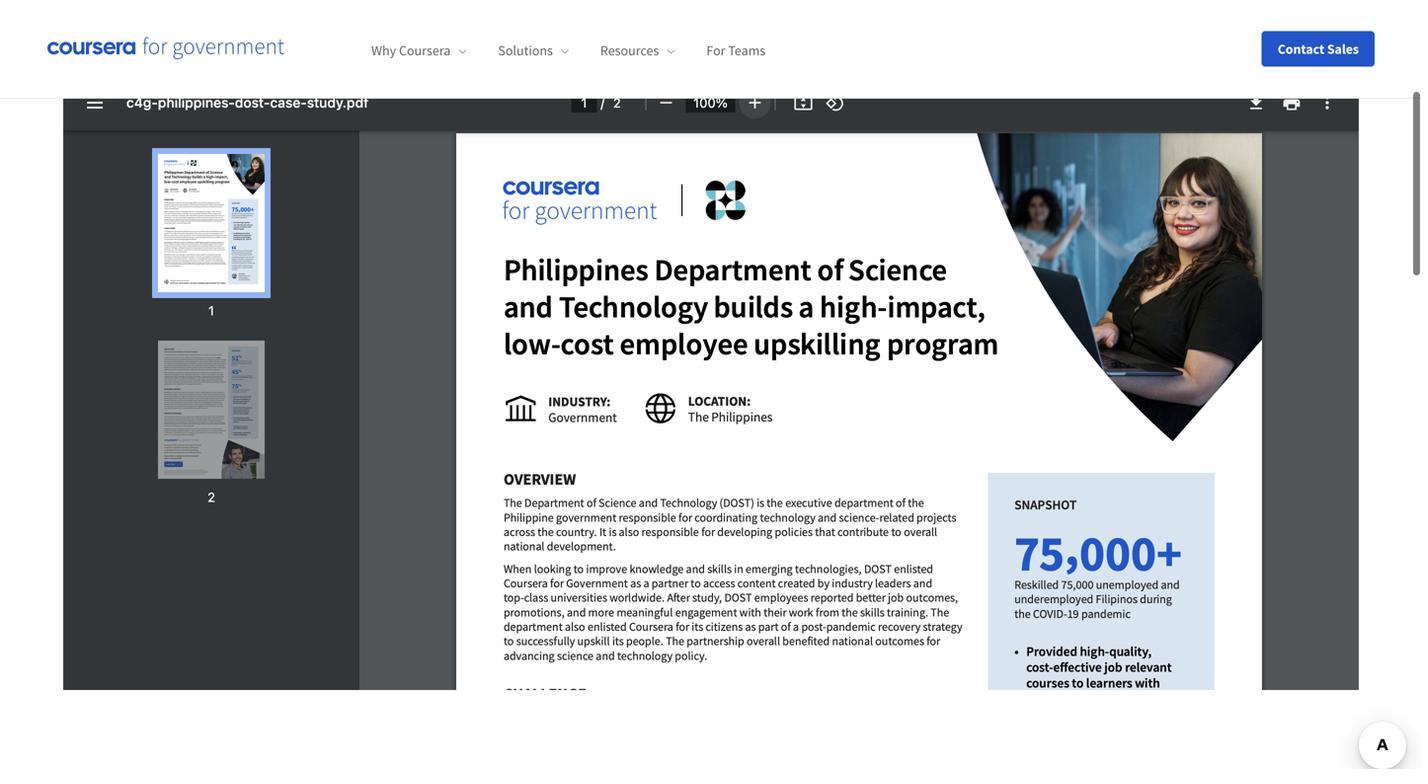 Task type: locate. For each thing, give the bounding box(es) containing it.
resources link
[[601, 42, 675, 60]]

for
[[707, 42, 726, 60]]

teams
[[729, 42, 766, 60]]

contact sales
[[1278, 40, 1360, 58]]

for teams
[[707, 42, 766, 60]]

why coursera link
[[372, 42, 467, 60]]

coursera
[[399, 42, 451, 60]]



Task type: vqa. For each thing, say whether or not it's contained in the screenshot.
Coursera for Government image
yes



Task type: describe. For each thing, give the bounding box(es) containing it.
resources
[[601, 42, 659, 60]]

why coursera
[[372, 42, 451, 60]]

contact sales button
[[1263, 31, 1375, 67]]

coursera for government image
[[47, 37, 285, 61]]

solutions
[[498, 42, 553, 60]]

solutions link
[[498, 42, 569, 60]]

contact
[[1278, 40, 1325, 58]]

why
[[372, 42, 396, 60]]

sales
[[1328, 40, 1360, 58]]

for teams link
[[707, 42, 766, 60]]



